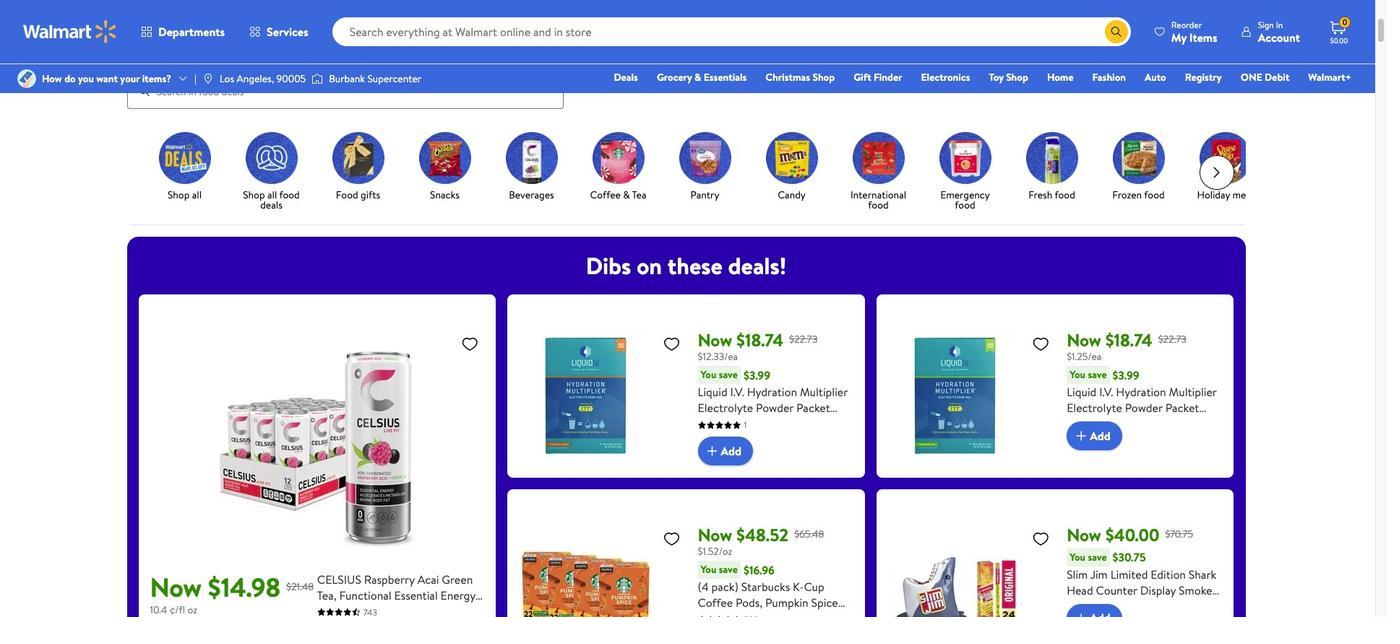 Task type: vqa. For each thing, say whether or not it's contained in the screenshot.
(263 reviews) LINK
no



Task type: describe. For each thing, give the bounding box(es) containing it.
sign in to add to favorites list, (4 pack) starbucks k-cup coffee pods, pumpkin spice naturally flavored coffee for keurig brewers, 100% arabica, limited edition, 1 box (22 pods) image
[[663, 530, 681, 548]]

hydration for now $18.74 $22.73 $12.33/ea you save $3.99 liquid i.v. hydration multiplier electrolyte powder packet drink mix, tropical punch, 15 ct
[[747, 385, 797, 400]]

now for now $40.00 $70.75
[[1067, 523, 1101, 548]]

items?
[[142, 72, 171, 86]]

multiplier for now $18.74 $22.73 $12.33/ea you save $3.99 liquid i.v. hydration multiplier electrolyte powder packet drink mix, tropical punch, 15 ct
[[800, 385, 848, 400]]

beverages link
[[494, 132, 569, 203]]

account
[[1258, 29, 1300, 45]]

0 horizontal spatial oz
[[187, 603, 197, 618]]

now $18.74 $22.73 $12.33/ea you save $3.99 liquid i.v. hydration multiplier electrolyte powder packet drink mix, tropical punch, 15 ct
[[698, 328, 848, 448]]

debit
[[1265, 70, 1290, 85]]

oz inside celsius raspberry acai green tea, functional essential energy drink 12 fl oz (pack of 12)
[[370, 604, 381, 618]]

pantry image
[[679, 132, 731, 184]]

toy
[[989, 70, 1004, 85]]

$22.73 for now $18.74 $22.73 $12.33/ea you save $3.99 liquid i.v. hydration multiplier electrolyte powder packet drink mix, tropical punch, 15 ct
[[789, 332, 818, 347]]

0 horizontal spatial coffee
[[590, 188, 621, 202]]

food for emergency food
[[955, 198, 976, 212]]

$22.73 for now $18.74 $22.73 $1.25/ea you save $3.99 liquid i.v. hydration multiplier electrolyte powder packet drink mix, watermelon, 15 ct
[[1158, 332, 1187, 347]]

my
[[1172, 29, 1187, 45]]

celsius
[[317, 572, 361, 588]]

i.v. for now $18.74 $22.73 $1.25/ea you save $3.99 liquid i.v. hydration multiplier electrolyte powder packet drink mix, watermelon, 15 ct
[[1099, 385, 1113, 400]]

drink for now $18.74 $22.73 $12.33/ea you save $3.99 liquid i.v. hydration multiplier electrolyte powder packet drink mix, tropical punch, 15 ct
[[698, 416, 725, 432]]

$21.48
[[286, 581, 314, 595]]

meal
[[1233, 188, 1254, 202]]

how do you want your items?
[[42, 72, 171, 86]]

you for now $18.74 $22.73 $1.25/ea you save $3.99 liquid i.v. hydration multiplier electrolyte powder packet drink mix, watermelon, 15 ct
[[1070, 368, 1086, 382]]

counter
[[1096, 583, 1138, 599]]

now $14.98 $21.48
[[150, 570, 314, 606]]

 image for los
[[202, 73, 214, 85]]

10.4 ¢/fl oz
[[150, 603, 197, 618]]

gift finder
[[854, 70, 902, 85]]

grocery & essentials
[[657, 70, 747, 85]]

shop right christmas
[[813, 70, 835, 85]]

acai
[[418, 572, 439, 588]]

pumpkin
[[765, 596, 809, 612]]

naturally
[[698, 612, 743, 618]]

$40.00
[[1106, 523, 1160, 548]]

$70.75
[[1165, 528, 1193, 542]]

all for shop all
[[192, 188, 202, 202]]

shop right toy
[[1006, 70, 1028, 85]]

walmart image
[[23, 20, 117, 43]]

tea
[[632, 188, 647, 202]]

frozen food image
[[1113, 132, 1165, 184]]

flavored
[[746, 612, 789, 618]]

search image
[[138, 85, 150, 97]]

candy
[[778, 188, 806, 202]]

now $48.52 $65.48 $1.52/oz you save $16.96 (4 pack) starbucks k-cup coffee pods, pumpkin spice naturally flavored coffee f
[[698, 523, 848, 618]]

pack)
[[712, 580, 739, 596]]

now for now $18.74 $22.73 $12.33/ea you save $3.99 liquid i.v. hydration multiplier electrolyte powder packet drink mix, tropical punch, 15 ct
[[698, 328, 732, 352]]

Search in food deals search field
[[127, 74, 563, 109]]

add for add button to the right
[[1090, 429, 1111, 444]]

emergency
[[940, 188, 990, 202]]

limited
[[1111, 567, 1148, 583]]

0 horizontal spatial add button
[[698, 437, 753, 466]]

home
[[1047, 70, 1074, 85]]

grocery
[[657, 70, 692, 85]]

dibs
[[586, 250, 631, 282]]

sign in to add to favorites list, slim jim limited edition shark head counter display smoked stick 24ct image
[[1032, 530, 1050, 548]]

$18.74 for now $18.74 $22.73 $1.25/ea you save $3.99 liquid i.v. hydration multiplier electrolyte powder packet drink mix, watermelon, 15 ct
[[1106, 328, 1153, 352]]

functional
[[339, 588, 391, 604]]

one
[[1241, 70, 1263, 85]]

you
[[78, 72, 94, 86]]

& for tea
[[623, 188, 630, 202]]

$14.98
[[208, 570, 281, 606]]

$48.52
[[737, 523, 789, 548]]

on
[[637, 250, 662, 282]]

starbucks
[[741, 580, 790, 596]]

search
[[127, 45, 165, 63]]

multiplier for now $18.74 $22.73 $1.25/ea you save $3.99 liquid i.v. hydration multiplier electrolyte powder packet drink mix, watermelon, 15 ct
[[1169, 385, 1217, 400]]

powder for now $18.74 $22.73 $1.25/ea you save $3.99 liquid i.v. hydration multiplier electrolyte powder packet drink mix, watermelon, 15 ct
[[1125, 400, 1163, 416]]

snacks image
[[419, 132, 471, 184]]

frozen food
[[1113, 188, 1165, 202]]

save for now $18.74 $22.73 $12.33/ea you save $3.99 liquid i.v. hydration multiplier electrolyte powder packet drink mix, tropical punch, 15 ct
[[719, 368, 738, 382]]

hydration for now $18.74 $22.73 $1.25/ea you save $3.99 liquid i.v. hydration multiplier electrolyte powder packet drink mix, watermelon, 15 ct
[[1116, 385, 1166, 400]]

food for frozen food
[[1144, 188, 1165, 202]]

1 horizontal spatial coffee
[[698, 596, 733, 612]]

you for now $18.74 $22.73 $12.33/ea you save $3.99 liquid i.v. hydration multiplier electrolyte powder packet drink mix, tropical punch, 15 ct
[[701, 368, 717, 382]]

cup
[[804, 580, 824, 596]]

$65.48
[[794, 528, 824, 542]]

burbank supercenter
[[329, 72, 422, 86]]

angeles,
[[237, 72, 274, 86]]

dibs on these deals!
[[586, 250, 787, 282]]

drink inside celsius raspberry acai green tea, functional essential energy drink 12 fl oz (pack of 12)
[[317, 604, 345, 618]]

walmart+
[[1308, 70, 1352, 85]]

reorder
[[1172, 18, 1202, 31]]

deals!
[[728, 250, 787, 282]]

now for now $48.52 $65.48 $1.52/oz you save $16.96 (4 pack) starbucks k-cup coffee pods, pumpkin spice naturally flavored coffee f
[[698, 523, 732, 548]]

packet for now $18.74 $22.73 $1.25/ea you save $3.99 liquid i.v. hydration multiplier electrolyte powder packet drink mix, watermelon, 15 ct
[[1166, 400, 1199, 416]]

now for now $18.74 $22.73 $1.25/ea you save $3.99 liquid i.v. hydration multiplier electrolyte powder packet drink mix, watermelon, 15 ct
[[1067, 328, 1101, 352]]

emergency food
[[940, 188, 990, 212]]

essentials
[[704, 70, 747, 85]]

reorder my items
[[1172, 18, 1218, 45]]

(4
[[698, 580, 709, 596]]

tea,
[[317, 588, 337, 604]]

add to cart image for now
[[1073, 428, 1090, 445]]

0 $0.00
[[1330, 16, 1348, 46]]

energy
[[441, 588, 476, 604]]

pantry
[[691, 188, 720, 202]]

0
[[1342, 16, 1348, 28]]

services
[[267, 24, 308, 40]]

display
[[1140, 583, 1176, 599]]

holiday meal image
[[1199, 132, 1252, 184]]

now for now $14.98 $21.48
[[150, 570, 202, 606]]

beverages
[[509, 188, 554, 202]]

powder for now $18.74 $22.73 $12.33/ea you save $3.99 liquid i.v. hydration multiplier electrolyte powder packet drink mix, tropical punch, 15 ct
[[756, 400, 794, 416]]

¢/fl
[[170, 603, 185, 618]]

shop all. walmart deals. ready, set gift! image
[[159, 132, 211, 184]]

holiday meal
[[1197, 188, 1254, 202]]

do
[[64, 72, 76, 86]]

fresh food link
[[1014, 132, 1090, 203]]

12)
[[427, 604, 441, 618]]

sign in to add to favorites list, celsius raspberry acai green tea, functional essential energy drink 12 fl oz (pack of 12) image
[[461, 335, 479, 353]]

pods,
[[736, 596, 763, 612]]

stick
[[1067, 599, 1091, 615]]

deals
[[614, 70, 638, 85]]

 image for how
[[17, 69, 36, 88]]

ct inside now $18.74 $22.73 $12.33/ea you save $3.99 liquid i.v. hydration multiplier electrolyte powder packet drink mix, tropical punch, 15 ct
[[698, 432, 710, 448]]

deals for shop all food deals
[[260, 198, 282, 212]]

international
[[851, 188, 906, 202]]

mix, for now $18.74 $22.73 $12.33/ea you save $3.99 liquid i.v. hydration multiplier electrolyte powder packet drink mix, tropical punch, 15 ct
[[728, 416, 749, 432]]

frozen
[[1113, 188, 1142, 202]]

fl
[[360, 604, 367, 618]]



Task type: locate. For each thing, give the bounding box(es) containing it.
punch,
[[793, 416, 827, 432]]

packet
[[797, 400, 830, 416], [1166, 400, 1199, 416]]

shark
[[1189, 567, 1217, 583]]

 image
[[17, 69, 36, 88], [312, 72, 323, 86], [202, 73, 214, 85]]

deals up los
[[212, 45, 241, 63]]

15 right watermelon, in the right of the page
[[1188, 416, 1198, 432]]

2 $22.73 from the left
[[1158, 332, 1187, 347]]

shop down "shop all food deals" 'image'
[[243, 188, 265, 202]]

1 vertical spatial deals
[[260, 198, 282, 212]]

1 vertical spatial &
[[623, 188, 630, 202]]

electrolyte
[[698, 400, 753, 416], [1067, 400, 1122, 416]]

$3.99 inside now $18.74 $22.73 $1.25/ea you save $3.99 liquid i.v. hydration multiplier electrolyte powder packet drink mix, watermelon, 15 ct
[[1113, 368, 1140, 384]]

drink inside now $18.74 $22.73 $1.25/ea you save $3.99 liquid i.v. hydration multiplier electrolyte powder packet drink mix, watermelon, 15 ct
[[1067, 416, 1094, 432]]

drink down $1.25/ea
[[1067, 416, 1094, 432]]

edition
[[1151, 567, 1186, 583]]

$0.00
[[1330, 35, 1348, 46]]

coffee & tea
[[590, 188, 647, 202]]

 image right 90005
[[312, 72, 323, 86]]

grocery & essentials link
[[650, 69, 753, 85]]

i.v. for now $18.74 $22.73 $12.33/ea you save $3.99 liquid i.v. hydration multiplier electrolyte powder packet drink mix, tropical punch, 15 ct
[[730, 385, 744, 400]]

15 inside now $18.74 $22.73 $1.25/ea you save $3.99 liquid i.v. hydration multiplier electrolyte powder packet drink mix, watermelon, 15 ct
[[1188, 416, 1198, 432]]

christmas shop
[[766, 70, 835, 85]]

food gifts
[[336, 188, 380, 202]]

1 mix, from the left
[[728, 416, 749, 432]]

0 horizontal spatial liquid
[[698, 385, 728, 400]]

1 horizontal spatial  image
[[202, 73, 214, 85]]

you inside now $18.74 $22.73 $12.33/ea you save $3.99 liquid i.v. hydration multiplier electrolyte powder packet drink mix, tropical punch, 15 ct
[[701, 368, 717, 382]]

i.v. up 1 on the right bottom
[[730, 385, 744, 400]]

now
[[698, 328, 732, 352], [1067, 328, 1101, 352], [698, 523, 732, 548], [1067, 523, 1101, 548], [150, 570, 202, 606]]

$3.99
[[744, 368, 771, 384], [1113, 368, 1140, 384]]

&
[[695, 70, 701, 85], [623, 188, 630, 202]]

1 packet from the left
[[797, 400, 830, 416]]

hydration up tropical
[[747, 385, 797, 400]]

liquid inside now $18.74 $22.73 $12.33/ea you save $3.99 liquid i.v. hydration multiplier electrolyte powder packet drink mix, tropical punch, 15 ct
[[698, 385, 728, 400]]

shop down shop all. walmart deals. ready, set gift! image
[[168, 188, 190, 202]]

now inside now $18.74 $22.73 $12.33/ea you save $3.99 liquid i.v. hydration multiplier electrolyte powder packet drink mix, tropical punch, 15 ct
[[698, 328, 732, 352]]

& left tea
[[623, 188, 630, 202]]

ct inside now $18.74 $22.73 $1.25/ea you save $3.99 liquid i.v. hydration multiplier electrolyte powder packet drink mix, watermelon, 15 ct
[[1201, 416, 1213, 432]]

now inside now $18.74 $22.73 $1.25/ea you save $3.99 liquid i.v. hydration multiplier electrolyte powder packet drink mix, watermelon, 15 ct
[[1067, 328, 1101, 352]]

i.v. inside now $18.74 $22.73 $12.33/ea you save $3.99 liquid i.v. hydration multiplier electrolyte powder packet drink mix, tropical punch, 15 ct
[[730, 385, 744, 400]]

now left $14.98
[[150, 570, 202, 606]]

oz right fl
[[370, 604, 381, 618]]

drink up add to cart icon
[[698, 416, 725, 432]]

save inside you save $30.75 slim jim limited edition shark head counter display smoked stick 24ct
[[1088, 550, 1107, 565]]

k-
[[793, 580, 804, 596]]

powder inside now $18.74 $22.73 $1.25/ea you save $3.99 liquid i.v. hydration multiplier electrolyte powder packet drink mix, watermelon, 15 ct
[[1125, 400, 1163, 416]]

0 horizontal spatial all
[[192, 188, 202, 202]]

1 electrolyte from the left
[[698, 400, 753, 416]]

save inside now $18.74 $22.73 $12.33/ea you save $3.99 liquid i.v. hydration multiplier electrolyte powder packet drink mix, tropical punch, 15 ct
[[719, 368, 738, 382]]

search in food deals
[[127, 45, 241, 63]]

clear search field text image
[[1088, 26, 1099, 37]]

multiplier up punch,
[[800, 385, 848, 400]]

food gifts image
[[332, 132, 384, 184]]

10.4
[[150, 603, 167, 618]]

1 horizontal spatial all
[[267, 188, 277, 202]]

2 add to cart image from the top
[[1073, 610, 1090, 618]]

food inside search box
[[182, 45, 209, 63]]

coffee down cup
[[792, 612, 827, 618]]

electrolyte for now $18.74 $22.73 $12.33/ea you save $3.99 liquid i.v. hydration multiplier electrolyte powder packet drink mix, tropical punch, 15 ct
[[698, 400, 753, 416]]

coffee left tea
[[590, 188, 621, 202]]

packet inside now $18.74 $22.73 $12.33/ea you save $3.99 liquid i.v. hydration multiplier electrolyte powder packet drink mix, tropical punch, 15 ct
[[797, 400, 830, 416]]

0 horizontal spatial &
[[623, 188, 630, 202]]

save for now $48.52 $65.48 $1.52/oz you save $16.96 (4 pack) starbucks k-cup coffee pods, pumpkin spice naturally flavored coffee f
[[719, 563, 738, 578]]

packet inside now $18.74 $22.73 $1.25/ea you save $3.99 liquid i.v. hydration multiplier electrolyte powder packet drink mix, watermelon, 15 ct
[[1166, 400, 1199, 416]]

one debit
[[1241, 70, 1290, 85]]

shop all food deals image
[[245, 132, 297, 184]]

spice
[[811, 596, 838, 612]]

supercenter
[[368, 72, 422, 86]]

$18.74 for now $18.74 $22.73 $12.33/ea you save $3.99 liquid i.v. hydration multiplier electrolyte powder packet drink mix, tropical punch, 15 ct
[[737, 328, 784, 352]]

add to cart image
[[704, 443, 721, 460]]

1 horizontal spatial hydration
[[1116, 385, 1166, 400]]

now right sign in to add to favorites list, liquid i.v. hydration multiplier electrolyte powder packet drink mix, tropical punch, 15 ct 'image' on the bottom of page
[[698, 328, 732, 352]]

save up the jim
[[1088, 550, 1107, 565]]

candy link
[[754, 132, 829, 203]]

0 horizontal spatial $22.73
[[789, 332, 818, 347]]

2 liquid from the left
[[1067, 385, 1097, 400]]

drink inside now $18.74 $22.73 $12.33/ea you save $3.99 liquid i.v. hydration multiplier electrolyte powder packet drink mix, tropical punch, 15 ct
[[698, 416, 725, 432]]

liquid for now $18.74 $22.73 $1.25/ea you save $3.99 liquid i.v. hydration multiplier electrolyte powder packet drink mix, watermelon, 15 ct
[[1067, 385, 1097, 400]]

1 liquid from the left
[[698, 385, 728, 400]]

1 horizontal spatial $3.99
[[1113, 368, 1140, 384]]

$22.73 inside now $18.74 $22.73 $12.33/ea you save $3.99 liquid i.v. hydration multiplier electrolyte powder packet drink mix, tropical punch, 15 ct
[[789, 332, 818, 347]]

multiplier inside now $18.74 $22.73 $1.25/ea you save $3.99 liquid i.v. hydration multiplier electrolyte powder packet drink mix, watermelon, 15 ct
[[1169, 385, 1217, 400]]

slim
[[1067, 567, 1088, 583]]

90005
[[276, 72, 306, 86]]

you inside the now $48.52 $65.48 $1.52/oz you save $16.96 (4 pack) starbucks k-cup coffee pods, pumpkin spice naturally flavored coffee f
[[701, 563, 717, 578]]

los angeles, 90005
[[220, 72, 306, 86]]

0 horizontal spatial ct
[[698, 432, 710, 448]]

ct right watermelon, in the right of the page
[[1201, 416, 1213, 432]]

international food image
[[853, 132, 905, 184]]

food right fresh at top
[[1055, 188, 1075, 202]]

how
[[42, 72, 62, 86]]

hydration inside now $18.74 $22.73 $1.25/ea you save $3.99 liquid i.v. hydration multiplier electrolyte powder packet drink mix, watermelon, 15 ct
[[1116, 385, 1166, 400]]

multiplier up watermelon, in the right of the page
[[1169, 385, 1217, 400]]

food down international food 'image'
[[868, 198, 889, 212]]

items
[[1190, 29, 1218, 45]]

1 horizontal spatial liquid
[[1067, 385, 1097, 400]]

your
[[120, 72, 140, 86]]

coffee left pods,
[[698, 596, 733, 612]]

packet for now $18.74 $22.73 $12.33/ea you save $3.99 liquid i.v. hydration multiplier electrolyte powder packet drink mix, tropical punch, 15 ct
[[797, 400, 830, 416]]

1 $22.73 from the left
[[789, 332, 818, 347]]

toy shop link
[[983, 69, 1035, 85]]

0 horizontal spatial multiplier
[[800, 385, 848, 400]]

drink for now $18.74 $22.73 $1.25/ea you save $3.99 liquid i.v. hydration multiplier electrolyte powder packet drink mix, watermelon, 15 ct
[[1067, 416, 1094, 432]]

of
[[414, 604, 425, 618]]

1 horizontal spatial multiplier
[[1169, 385, 1217, 400]]

you down $1.25/ea
[[1070, 368, 1086, 382]]

0 horizontal spatial  image
[[17, 69, 36, 88]]

1 all from the left
[[192, 188, 202, 202]]

shop all food deals
[[243, 188, 300, 212]]

deals inside shop all food deals
[[260, 198, 282, 212]]

candy image
[[766, 132, 818, 184]]

2 mix, from the left
[[1097, 416, 1118, 432]]

$18.74
[[737, 328, 784, 352], [1106, 328, 1153, 352]]

coffee & tea link
[[581, 132, 656, 203]]

international food link
[[841, 132, 916, 213]]

all down shop all. walmart deals. ready, set gift! image
[[192, 188, 202, 202]]

walmart+ link
[[1302, 69, 1358, 85]]

save inside now $18.74 $22.73 $1.25/ea you save $3.99 liquid i.v. hydration multiplier electrolyte powder packet drink mix, watermelon, 15 ct
[[1088, 368, 1107, 382]]

2 $18.74 from the left
[[1106, 328, 1153, 352]]

electrolyte for now $18.74 $22.73 $1.25/ea you save $3.99 liquid i.v. hydration multiplier electrolyte powder packet drink mix, watermelon, 15 ct
[[1067, 400, 1122, 416]]

coffee & tea image
[[592, 132, 644, 184]]

you down $12.33/ea
[[701, 368, 717, 382]]

1 powder from the left
[[756, 400, 794, 416]]

food down "shop all food deals" 'image'
[[279, 188, 300, 202]]

0 horizontal spatial $18.74
[[737, 328, 784, 352]]

0 vertical spatial add to cart image
[[1073, 428, 1090, 445]]

2 electrolyte from the left
[[1067, 400, 1122, 416]]

1 vertical spatial add to cart image
[[1073, 610, 1090, 618]]

in
[[168, 45, 179, 63]]

food down emergency food image at the top right of page
[[955, 198, 976, 212]]

2 powder from the left
[[1125, 400, 1163, 416]]

liquid
[[698, 385, 728, 400], [1067, 385, 1097, 400]]

you up (4
[[701, 563, 717, 578]]

$3.99 up watermelon, in the right of the page
[[1113, 368, 1140, 384]]

1 multiplier from the left
[[800, 385, 848, 400]]

shop all
[[168, 188, 202, 202]]

all for shop all food deals
[[267, 188, 277, 202]]

sign in to add to favorites list, liquid i.v. hydration multiplier electrolyte powder packet drink mix, watermelon, 15 ct image
[[1032, 335, 1050, 353]]

all inside shop all food deals
[[267, 188, 277, 202]]

now inside the now $48.52 $65.48 $1.52/oz you save $16.96 (4 pack) starbucks k-cup coffee pods, pumpkin spice naturally flavored coffee f
[[698, 523, 732, 548]]

1 horizontal spatial add button
[[1067, 422, 1122, 451]]

snacks
[[430, 188, 460, 202]]

$3.99 up tropical
[[744, 368, 771, 384]]

los
[[220, 72, 234, 86]]

save down $1.25/ea
[[1088, 368, 1107, 382]]

add for left add button
[[721, 444, 742, 460]]

sign
[[1258, 18, 1274, 31]]

now $18.74 $22.73 $1.25/ea you save $3.99 liquid i.v. hydration multiplier electrolyte powder packet drink mix, watermelon, 15 ct
[[1067, 328, 1217, 432]]

food inside emergency food
[[955, 198, 976, 212]]

fresh
[[1029, 188, 1053, 202]]

deals for search in food deals
[[212, 45, 241, 63]]

now right sign in to add to favorites list, (4 pack) starbucks k-cup coffee pods, pumpkin spice naturally flavored coffee for keurig brewers, 100% arabica, limited edition, 1 box (22 pods) image
[[698, 523, 732, 548]]

you for now $48.52 $65.48 $1.52/oz you save $16.96 (4 pack) starbucks k-cup coffee pods, pumpkin spice naturally flavored coffee f
[[701, 563, 717, 578]]

$22.73 inside now $18.74 $22.73 $1.25/ea you save $3.99 liquid i.v. hydration multiplier electrolyte powder packet drink mix, watermelon, 15 ct
[[1158, 332, 1187, 347]]

food gifts link
[[321, 132, 396, 203]]

mix, for now $18.74 $22.73 $1.25/ea you save $3.99 liquid i.v. hydration multiplier electrolyte powder packet drink mix, watermelon, 15 ct
[[1097, 416, 1118, 432]]

raspberry
[[364, 572, 415, 588]]

drink left "12"
[[317, 604, 345, 618]]

hydration
[[747, 385, 797, 400], [1116, 385, 1166, 400]]

tropical
[[751, 416, 790, 432]]

in
[[1276, 18, 1283, 31]]

& right grocery
[[695, 70, 701, 85]]

2 horizontal spatial drink
[[1067, 416, 1094, 432]]

$18.74 inside now $18.74 $22.73 $12.33/ea you save $3.99 liquid i.v. hydration multiplier electrolyte powder packet drink mix, tropical punch, 15 ct
[[737, 328, 784, 352]]

0 horizontal spatial deals
[[212, 45, 241, 63]]

$1.52/oz
[[698, 545, 732, 559]]

1 horizontal spatial powder
[[1125, 400, 1163, 416]]

food inside international food
[[868, 198, 889, 212]]

fresh food
[[1029, 188, 1075, 202]]

0 horizontal spatial packet
[[797, 400, 830, 416]]

1 horizontal spatial 15
[[1188, 416, 1198, 432]]

1
[[744, 419, 747, 432]]

0 vertical spatial deals
[[212, 45, 241, 63]]

auto link
[[1138, 69, 1173, 85]]

1 horizontal spatial deals
[[260, 198, 282, 212]]

 image left the how
[[17, 69, 36, 88]]

$3.99 for now $18.74 $22.73 $1.25/ea you save $3.99 liquid i.v. hydration multiplier electrolyte powder packet drink mix, watermelon, 15 ct
[[1113, 368, 1140, 384]]

2 15 from the left
[[1188, 416, 1198, 432]]

add to cart image for you
[[1073, 610, 1090, 618]]

electrolyte up 1 on the right bottom
[[698, 400, 753, 416]]

1 $3.99 from the left
[[744, 368, 771, 384]]

1 horizontal spatial packet
[[1166, 400, 1199, 416]]

electronics
[[921, 70, 970, 85]]

home link
[[1041, 69, 1080, 85]]

2 $3.99 from the left
[[1113, 368, 1140, 384]]

Search search field
[[332, 17, 1131, 46]]

0 vertical spatial &
[[695, 70, 701, 85]]

liquid down $12.33/ea
[[698, 385, 728, 400]]

save for now $18.74 $22.73 $1.25/ea you save $3.99 liquid i.v. hydration multiplier electrolyte powder packet drink mix, watermelon, 15 ct
[[1088, 368, 1107, 382]]

save inside the now $48.52 $65.48 $1.52/oz you save $16.96 (4 pack) starbucks k-cup coffee pods, pumpkin spice naturally flavored coffee f
[[719, 563, 738, 578]]

liquid down $1.25/ea
[[1067, 385, 1097, 400]]

search icon image
[[1111, 26, 1122, 38]]

holiday
[[1197, 188, 1230, 202]]

fresh food image
[[1026, 132, 1078, 184]]

electronics link
[[915, 69, 977, 85]]

0 horizontal spatial $3.99
[[744, 368, 771, 384]]

you up slim
[[1070, 550, 1086, 565]]

0 horizontal spatial 15
[[829, 416, 840, 432]]

1 horizontal spatial oz
[[370, 604, 381, 618]]

all down "shop all food deals" 'image'
[[267, 188, 277, 202]]

mix, left tropical
[[728, 416, 749, 432]]

oz right ¢/fl
[[187, 603, 197, 618]]

powder inside now $18.74 $22.73 $12.33/ea you save $3.99 liquid i.v. hydration multiplier electrolyte powder packet drink mix, tropical punch, 15 ct
[[756, 400, 794, 416]]

deals down "shop all food deals" 'image'
[[260, 198, 282, 212]]

15 right punch,
[[829, 416, 840, 432]]

i.v. down $1.25/ea
[[1099, 385, 1113, 400]]

2 all from the left
[[267, 188, 277, 202]]

liquid inside now $18.74 $22.73 $1.25/ea you save $3.99 liquid i.v. hydration multiplier electrolyte powder packet drink mix, watermelon, 15 ct
[[1067, 385, 1097, 400]]

save down $12.33/ea
[[719, 368, 738, 382]]

jim
[[1090, 567, 1108, 583]]

multiplier inside now $18.74 $22.73 $12.33/ea you save $3.99 liquid i.v. hydration multiplier electrolyte powder packet drink mix, tropical punch, 15 ct
[[800, 385, 848, 400]]

electrolyte down $1.25/ea
[[1067, 400, 1122, 416]]

add to cart image inside add button
[[1073, 428, 1090, 445]]

2 hydration from the left
[[1116, 385, 1166, 400]]

powder
[[756, 400, 794, 416], [1125, 400, 1163, 416]]

mix, inside now $18.74 $22.73 $1.25/ea you save $3.99 liquid i.v. hydration multiplier electrolyte powder packet drink mix, watermelon, 15 ct
[[1097, 416, 1118, 432]]

add to cart image
[[1073, 428, 1090, 445], [1073, 610, 1090, 618]]

hydration inside now $18.74 $22.73 $12.33/ea you save $3.99 liquid i.v. hydration multiplier electrolyte powder packet drink mix, tropical punch, 15 ct
[[747, 385, 797, 400]]

1 horizontal spatial $22.73
[[1158, 332, 1187, 347]]

$12.33/ea
[[698, 350, 738, 364]]

15 inside now $18.74 $22.73 $12.33/ea you save $3.99 liquid i.v. hydration multiplier electrolyte powder packet drink mix, tropical punch, 15 ct
[[829, 416, 840, 432]]

i.v. inside now $18.74 $22.73 $1.25/ea you save $3.99 liquid i.v. hydration multiplier electrolyte powder packet drink mix, watermelon, 15 ct
[[1099, 385, 1113, 400]]

2 multiplier from the left
[[1169, 385, 1217, 400]]

1 horizontal spatial i.v.
[[1099, 385, 1113, 400]]

you inside you save $30.75 slim jim limited edition shark head counter display smoked stick 24ct
[[1070, 550, 1086, 565]]

0 horizontal spatial add
[[721, 444, 742, 460]]

want
[[96, 72, 118, 86]]

1 horizontal spatial add
[[1090, 429, 1111, 444]]

1 i.v. from the left
[[730, 385, 744, 400]]

international food
[[851, 188, 906, 212]]

1 horizontal spatial drink
[[698, 416, 725, 432]]

1 horizontal spatial &
[[695, 70, 701, 85]]

ct left tropical
[[698, 432, 710, 448]]

 image for burbank
[[312, 72, 323, 86]]

0 horizontal spatial powder
[[756, 400, 794, 416]]

now up slim
[[1067, 523, 1101, 548]]

hydration up watermelon, in the right of the page
[[1116, 385, 1166, 400]]

2 horizontal spatial coffee
[[792, 612, 827, 618]]

christmas shop link
[[759, 69, 841, 85]]

0 horizontal spatial i.v.
[[730, 385, 744, 400]]

2 packet from the left
[[1166, 400, 1199, 416]]

1 $18.74 from the left
[[737, 328, 784, 352]]

smoked
[[1179, 583, 1219, 599]]

shop
[[813, 70, 835, 85], [1006, 70, 1028, 85], [168, 188, 190, 202], [243, 188, 265, 202]]

add
[[1090, 429, 1111, 444], [721, 444, 742, 460]]

beverages image
[[506, 132, 558, 184]]

& for essentials
[[695, 70, 701, 85]]

shop all food deals link
[[234, 132, 309, 213]]

$18.74 inside now $18.74 $22.73 $1.25/ea you save $3.99 liquid i.v. hydration multiplier electrolyte powder packet drink mix, watermelon, 15 ct
[[1106, 328, 1153, 352]]

food right the 'in'
[[182, 45, 209, 63]]

2 horizontal spatial  image
[[312, 72, 323, 86]]

1 hydration from the left
[[747, 385, 797, 400]]

deals link
[[607, 69, 645, 85]]

1 15 from the left
[[829, 416, 840, 432]]

$30.75
[[1113, 550, 1146, 566]]

0 horizontal spatial hydration
[[747, 385, 797, 400]]

food for fresh food
[[1055, 188, 1075, 202]]

(pack
[[384, 604, 411, 618]]

essential
[[394, 588, 438, 604]]

1 add to cart image from the top
[[1073, 428, 1090, 445]]

1 horizontal spatial electrolyte
[[1067, 400, 1122, 416]]

watermelon,
[[1121, 416, 1185, 432]]

drink
[[698, 416, 725, 432], [1067, 416, 1094, 432], [317, 604, 345, 618]]

emergency food link
[[928, 132, 1003, 213]]

food inside shop all food deals
[[279, 188, 300, 202]]

electrolyte inside now $18.74 $22.73 $1.25/ea you save $3.99 liquid i.v. hydration multiplier electrolyte powder packet drink mix, watermelon, 15 ct
[[1067, 400, 1122, 416]]

 image right |
[[202, 73, 214, 85]]

sort and filter section element
[[110, 0, 1266, 28]]

gift
[[854, 70, 871, 85]]

food for international food
[[868, 198, 889, 212]]

1 horizontal spatial mix,
[[1097, 416, 1118, 432]]

deals inside search box
[[212, 45, 241, 63]]

1 horizontal spatial $18.74
[[1106, 328, 1153, 352]]

you inside now $18.74 $22.73 $1.25/ea you save $3.99 liquid i.v. hydration multiplier electrolyte powder packet drink mix, watermelon, 15 ct
[[1070, 368, 1086, 382]]

0 horizontal spatial electrolyte
[[698, 400, 753, 416]]

$3.99 inside now $18.74 $22.73 $12.33/ea you save $3.99 liquid i.v. hydration multiplier electrolyte powder packet drink mix, tropical punch, 15 ct
[[744, 368, 771, 384]]

shop inside shop all food deals
[[243, 188, 265, 202]]

emergency food image
[[939, 132, 991, 184]]

pantry link
[[667, 132, 743, 203]]

gift finder link
[[847, 69, 909, 85]]

0 horizontal spatial drink
[[317, 604, 345, 618]]

mix, inside now $18.74 $22.73 $12.33/ea you save $3.99 liquid i.v. hydration multiplier electrolyte powder packet drink mix, tropical punch, 15 ct
[[728, 416, 749, 432]]

0 horizontal spatial mix,
[[728, 416, 749, 432]]

food right frozen
[[1144, 188, 1165, 202]]

next slide for chipmodulewithimages list image
[[1199, 155, 1234, 190]]

departments
[[158, 24, 225, 40]]

2 i.v. from the left
[[1099, 385, 1113, 400]]

mix, left watermelon, in the right of the page
[[1097, 416, 1118, 432]]

save up pack)
[[719, 563, 738, 578]]

Walmart Site-Wide search field
[[332, 17, 1131, 46]]

$3.99 for now $18.74 $22.73 $12.33/ea you save $3.99 liquid i.v. hydration multiplier electrolyte powder packet drink mix, tropical punch, 15 ct
[[744, 368, 771, 384]]

sign in to add to favorites list, liquid i.v. hydration multiplier electrolyte powder packet drink mix, tropical punch, 15 ct image
[[663, 335, 681, 353]]

electrolyte inside now $18.74 $22.73 $12.33/ea you save $3.99 liquid i.v. hydration multiplier electrolyte powder packet drink mix, tropical punch, 15 ct
[[698, 400, 753, 416]]

1 horizontal spatial ct
[[1201, 416, 1213, 432]]

sign in account
[[1258, 18, 1300, 45]]

Search in food deals search field
[[110, 45, 1266, 109]]

liquid for now $18.74 $22.73 $12.33/ea you save $3.99 liquid i.v. hydration multiplier electrolyte powder packet drink mix, tropical punch, 15 ct
[[698, 385, 728, 400]]

now right 'sign in to add to favorites list, liquid i.v. hydration multiplier electrolyte powder packet drink mix, watermelon, 15 ct' icon
[[1067, 328, 1101, 352]]



